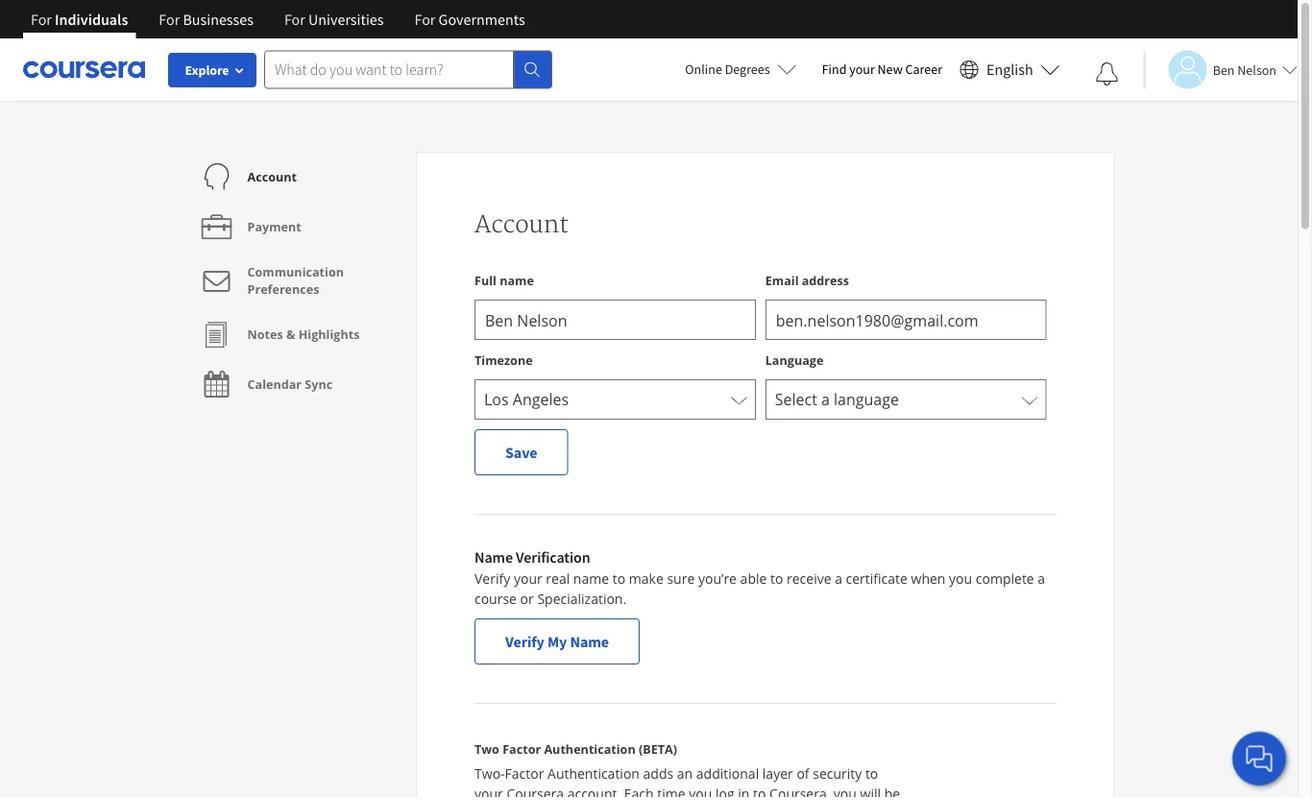 Task type: describe. For each thing, give the bounding box(es) containing it.
highlights
[[298, 326, 360, 342]]

notes
[[247, 326, 283, 342]]

address
[[802, 272, 849, 288]]

name inside "link"
[[570, 632, 609, 651]]

time
[[657, 785, 685, 797]]

name inside name verification verify your real name to make sure you're able to receive a certificate when you complete a course or specialization.
[[474, 547, 513, 567]]

full name
[[474, 272, 534, 288]]

to up will
[[865, 765, 878, 783]]

chat with us image
[[1244, 743, 1275, 774]]

for for individuals
[[31, 10, 52, 29]]

my
[[547, 632, 567, 651]]

save button
[[474, 429, 568, 475]]

calendar
[[247, 376, 302, 392]]

save
[[505, 443, 537, 462]]

verify my name link
[[474, 619, 640, 665]]

language
[[765, 352, 823, 368]]

english
[[986, 60, 1033, 79]]

&
[[286, 326, 295, 342]]

Email address text field
[[765, 300, 1046, 340]]

you inside name verification verify your real name to make sure you're able to receive a certificate when you complete a course or specialization.
[[949, 570, 972, 588]]

adds
[[643, 765, 673, 783]]

verification
[[516, 547, 590, 567]]

What do you want to learn? text field
[[264, 50, 514, 89]]

certificate
[[846, 570, 908, 588]]

full
[[474, 272, 496, 288]]

find
[[822, 61, 847, 78]]

real
[[546, 570, 570, 588]]

businesses
[[183, 10, 253, 29]]

Full name text field
[[474, 300, 756, 340]]

when
[[911, 570, 946, 588]]

universities
[[308, 10, 384, 29]]

calendar sync link
[[197, 359, 332, 409]]

layer
[[762, 765, 793, 783]]

sync
[[305, 376, 332, 392]]

career
[[905, 61, 942, 78]]

banner navigation
[[15, 0, 540, 53]]

online
[[685, 61, 722, 78]]

you're
[[698, 570, 737, 588]]

notes & highlights link
[[197, 309, 360, 359]]

will
[[860, 785, 881, 797]]

to right in
[[753, 785, 766, 797]]

preferences
[[247, 281, 319, 297]]

ben
[[1213, 61, 1235, 78]]

1 a from the left
[[835, 570, 842, 588]]

2 a from the left
[[1038, 570, 1045, 588]]

0 horizontal spatial you
[[689, 785, 712, 797]]

(beta)
[[639, 741, 677, 757]]

0 vertical spatial authentication
[[544, 741, 636, 757]]

account.
[[567, 785, 621, 797]]

coursera image
[[23, 54, 145, 85]]

degrees
[[725, 61, 770, 78]]

for for universities
[[284, 10, 305, 29]]

name inside name verification verify your real name to make sure you're able to receive a certificate when you complete a course or specialization.
[[573, 570, 609, 588]]

communication preferences link
[[197, 252, 401, 309]]

email
[[765, 272, 799, 288]]

for individuals
[[31, 10, 128, 29]]

name verification verify your real name to make sure you're able to receive a certificate when you complete a course or specialization.
[[474, 547, 1045, 608]]

your inside two factor authentication (beta) two-factor authentication adds an additional layer of                 security to your coursera account. each time you log in to coursera,                 you will b
[[474, 785, 503, 797]]

for businesses
[[159, 10, 253, 29]]



Task type: vqa. For each thing, say whether or not it's contained in the screenshot.
"Coursera for Business" image
no



Task type: locate. For each thing, give the bounding box(es) containing it.
you
[[949, 570, 972, 588], [689, 785, 712, 797], [834, 785, 857, 797]]

0 vertical spatial verify
[[474, 570, 510, 588]]

2 horizontal spatial your
[[849, 61, 875, 78]]

make
[[629, 570, 664, 588]]

email address
[[765, 272, 849, 288]]

None search field
[[264, 50, 552, 89]]

verify inside name verification verify your real name to make sure you're able to receive a certificate when you complete a course or specialization.
[[474, 570, 510, 588]]

your down two-
[[474, 785, 503, 797]]

factor right the two
[[502, 741, 541, 757]]

online degrees button
[[670, 48, 812, 90]]

0 vertical spatial factor
[[502, 741, 541, 757]]

able
[[740, 570, 767, 588]]

for left universities
[[284, 10, 305, 29]]

1 horizontal spatial your
[[514, 570, 542, 588]]

for left individuals
[[31, 10, 52, 29]]

two-
[[474, 765, 505, 783]]

a right complete
[[1038, 570, 1045, 588]]

explore button
[[168, 53, 256, 87]]

coursera,
[[769, 785, 830, 797]]

two factor authentication (beta) two-factor authentication adds an additional layer of                 security to your coursera account. each time you log in to coursera,                 you will b
[[474, 741, 900, 797]]

1 vertical spatial name
[[570, 632, 609, 651]]

account link
[[197, 152, 297, 202]]

name right "full"
[[500, 272, 534, 288]]

verify
[[474, 570, 510, 588], [505, 632, 544, 651]]

your right find in the top of the page
[[849, 61, 875, 78]]

1 vertical spatial account
[[474, 210, 569, 239]]

calendar sync
[[247, 376, 332, 392]]

0 vertical spatial your
[[849, 61, 875, 78]]

factor up coursera
[[505, 765, 544, 783]]

an
[[677, 765, 693, 783]]

to left make
[[613, 570, 625, 588]]

payment
[[247, 219, 301, 235]]

or
[[520, 590, 534, 608]]

verify my name
[[505, 632, 609, 651]]

a
[[835, 570, 842, 588], [1038, 570, 1045, 588]]

name up specialization.
[[573, 570, 609, 588]]

payment link
[[197, 202, 301, 252]]

online degrees
[[685, 61, 770, 78]]

0 horizontal spatial name
[[500, 272, 534, 288]]

english button
[[952, 38, 1068, 101]]

each
[[624, 785, 654, 797]]

1 vertical spatial verify
[[505, 632, 544, 651]]

individuals
[[55, 10, 128, 29]]

for for governments
[[414, 10, 435, 29]]

0 vertical spatial name
[[474, 547, 513, 567]]

additional
[[696, 765, 759, 783]]

for universities
[[284, 10, 384, 29]]

receive
[[787, 570, 831, 588]]

timezone
[[474, 352, 533, 368]]

log
[[716, 785, 734, 797]]

for governments
[[414, 10, 525, 29]]

account
[[247, 169, 297, 185], [474, 210, 569, 239]]

factor
[[502, 741, 541, 757], [505, 765, 544, 783]]

2 horizontal spatial you
[[949, 570, 972, 588]]

1 horizontal spatial a
[[1038, 570, 1045, 588]]

2 for from the left
[[159, 10, 180, 29]]

verify left my
[[505, 632, 544, 651]]

find your new career link
[[812, 58, 952, 82]]

for left governments
[[414, 10, 435, 29]]

1 vertical spatial authentication
[[548, 765, 640, 783]]

a right receive
[[835, 570, 842, 588]]

1 horizontal spatial name
[[570, 632, 609, 651]]

coursera
[[507, 785, 564, 797]]

0 horizontal spatial account
[[247, 169, 297, 185]]

for for businesses
[[159, 10, 180, 29]]

show notifications image
[[1096, 62, 1119, 85]]

new
[[877, 61, 903, 78]]

specialization.
[[537, 590, 626, 608]]

notes & highlights
[[247, 326, 360, 342]]

1 vertical spatial name
[[573, 570, 609, 588]]

verify inside "link"
[[505, 632, 544, 651]]

0 vertical spatial name
[[500, 272, 534, 288]]

1 vertical spatial your
[[514, 570, 542, 588]]

security
[[813, 765, 862, 783]]

course
[[474, 590, 517, 608]]

to
[[613, 570, 625, 588], [770, 570, 783, 588], [865, 765, 878, 783], [753, 785, 766, 797]]

4 for from the left
[[414, 10, 435, 29]]

your up or
[[514, 570, 542, 588]]

you right 'when'
[[949, 570, 972, 588]]

you down an
[[689, 785, 712, 797]]

3 for from the left
[[284, 10, 305, 29]]

complete
[[976, 570, 1034, 588]]

name
[[474, 547, 513, 567], [570, 632, 609, 651]]

to right able at the bottom right of page
[[770, 570, 783, 588]]

verify up course
[[474, 570, 510, 588]]

0 horizontal spatial your
[[474, 785, 503, 797]]

communication
[[247, 264, 344, 280]]

2 vertical spatial your
[[474, 785, 503, 797]]

for
[[31, 10, 52, 29], [159, 10, 180, 29], [284, 10, 305, 29], [414, 10, 435, 29]]

1 horizontal spatial name
[[573, 570, 609, 588]]

your inside name verification verify your real name to make sure you're able to receive a certificate when you complete a course or specialization.
[[514, 570, 542, 588]]

you down security
[[834, 785, 857, 797]]

1 horizontal spatial account
[[474, 210, 569, 239]]

name right my
[[570, 632, 609, 651]]

two
[[474, 741, 499, 757]]

in
[[738, 785, 750, 797]]

account up full name
[[474, 210, 569, 239]]

1 for from the left
[[31, 10, 52, 29]]

name up course
[[474, 547, 513, 567]]

name
[[500, 272, 534, 288], [573, 570, 609, 588]]

ben nelson button
[[1144, 50, 1298, 89]]

find your new career
[[822, 61, 942, 78]]

communication preferences
[[247, 264, 344, 297]]

for left businesses
[[159, 10, 180, 29]]

nelson
[[1237, 61, 1277, 78]]

governments
[[439, 10, 525, 29]]

explore
[[185, 61, 229, 79]]

1 vertical spatial factor
[[505, 765, 544, 783]]

authentication
[[544, 741, 636, 757], [548, 765, 640, 783]]

of
[[797, 765, 809, 783]]

account settings element
[[183, 152, 416, 409]]

1 horizontal spatial you
[[834, 785, 857, 797]]

your
[[849, 61, 875, 78], [514, 570, 542, 588], [474, 785, 503, 797]]

sure
[[667, 570, 695, 588]]

ben nelson
[[1213, 61, 1277, 78]]

0 vertical spatial account
[[247, 169, 297, 185]]

account up payment
[[247, 169, 297, 185]]

0 horizontal spatial a
[[835, 570, 842, 588]]

0 horizontal spatial name
[[474, 547, 513, 567]]



